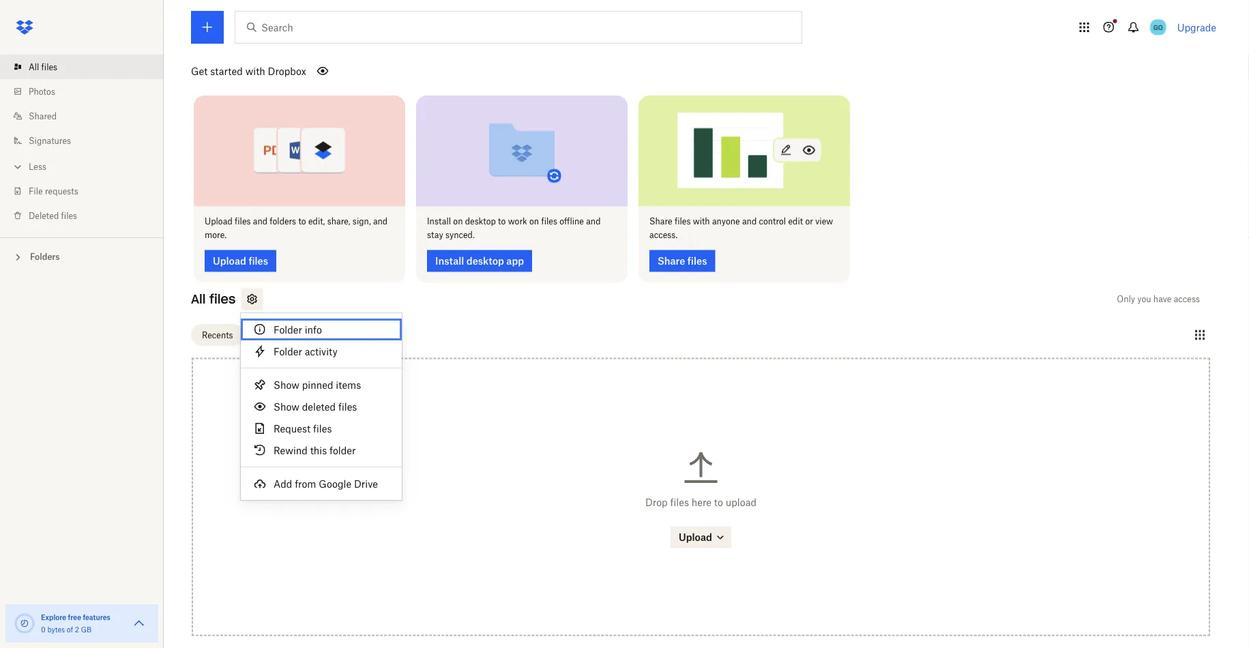 Task type: describe. For each thing, give the bounding box(es) containing it.
anyone
[[713, 217, 740, 227]]

and inside install on desktop to work on files offline and stay synced.
[[586, 217, 601, 227]]

show for show deleted files
[[274, 401, 300, 413]]

free
[[68, 613, 81, 622]]

to inside upload files and folders to edit, share, sign, and more.
[[299, 217, 306, 227]]

upgrade
[[1178, 22, 1217, 33]]

signatures link
[[11, 128, 164, 153]]

2 on from the left
[[530, 217, 539, 227]]

shared
[[29, 111, 57, 121]]

install on desktop to work on files offline and stay synced.
[[427, 217, 601, 241]]

show deleted files menu item
[[241, 396, 402, 418]]

files down items
[[339, 401, 357, 413]]

1 horizontal spatial all files
[[191, 292, 236, 308]]

rewind this folder menu item
[[241, 440, 402, 461]]

folders button
[[0, 246, 164, 267]]

only
[[1118, 295, 1136, 305]]

share
[[650, 217, 673, 227]]

upload files and folders to edit, share, sign, and more.
[[205, 217, 388, 241]]

bytes
[[47, 626, 65, 634]]

file
[[29, 186, 43, 196]]

you
[[1138, 295, 1152, 305]]

this
[[310, 445, 327, 456]]

folder info menu item
[[241, 319, 402, 341]]

files inside share files with anyone and control edit or view access.
[[675, 217, 691, 227]]

gb
[[81, 626, 92, 634]]

file requests link
[[11, 179, 164, 203]]

folder for folder activity
[[274, 346, 302, 357]]

photos link
[[11, 79, 164, 104]]

pinned
[[302, 379, 333, 391]]

drop
[[646, 497, 668, 509]]

starred
[[260, 330, 290, 341]]

files inside upload files and folders to edit, share, sign, and more.
[[235, 217, 251, 227]]

items
[[336, 379, 361, 391]]

folder activity menu item
[[241, 341, 402, 362]]

features
[[83, 613, 110, 622]]

drop files here to upload
[[646, 497, 757, 509]]

less image
[[11, 160, 25, 174]]

edit,
[[308, 217, 325, 227]]

only you have access
[[1118, 295, 1201, 305]]

folders
[[270, 217, 296, 227]]

folders
[[30, 252, 60, 262]]

upgrade link
[[1178, 22, 1217, 33]]

files inside install on desktop to work on files offline and stay synced.
[[542, 217, 558, 227]]

control
[[759, 217, 786, 227]]

photos
[[29, 86, 55, 97]]

folder settings image
[[244, 291, 260, 308]]

to for drop files here to upload
[[714, 497, 723, 509]]

deleted files link
[[11, 203, 164, 228]]

share,
[[328, 217, 351, 227]]

from
[[295, 478, 316, 490]]

sign,
[[353, 217, 371, 227]]

upload
[[726, 497, 757, 509]]

show for show pinned items
[[274, 379, 300, 391]]

rewind
[[274, 445, 308, 456]]

all files inside list item
[[29, 62, 57, 72]]

1 and from the left
[[253, 217, 268, 227]]

signatures
[[29, 135, 71, 146]]

files up rewind this folder menu item
[[313, 423, 332, 434]]

folder info
[[274, 324, 322, 335]]

folder activity
[[274, 346, 338, 357]]

recents button
[[191, 325, 244, 346]]

explore free features 0 bytes of 2 gb
[[41, 613, 110, 634]]

here
[[692, 497, 712, 509]]

have
[[1154, 295, 1172, 305]]

recents
[[202, 330, 233, 341]]

more.
[[205, 230, 227, 241]]

show pinned items menu item
[[241, 374, 402, 396]]



Task type: locate. For each thing, give the bounding box(es) containing it.
all up photos
[[29, 62, 39, 72]]

to inside install on desktop to work on files offline and stay synced.
[[498, 217, 506, 227]]

on up synced.
[[453, 217, 463, 227]]

all
[[29, 62, 39, 72], [191, 292, 206, 308]]

0
[[41, 626, 46, 634]]

1 folder from the top
[[274, 324, 302, 335]]

and left control
[[743, 217, 757, 227]]

rewind this folder
[[274, 445, 356, 456]]

and inside share files with anyone and control edit or view access.
[[743, 217, 757, 227]]

all up recents
[[191, 292, 206, 308]]

1 vertical spatial with
[[693, 217, 710, 227]]

show deleted files
[[274, 401, 357, 413]]

show pinned items
[[274, 379, 361, 391]]

on right work
[[530, 217, 539, 227]]

all inside list item
[[29, 62, 39, 72]]

1 vertical spatial all files
[[191, 292, 236, 308]]

files inside list item
[[41, 62, 57, 72]]

2
[[75, 626, 79, 634]]

file requests
[[29, 186, 78, 196]]

folder
[[274, 324, 302, 335], [274, 346, 302, 357]]

install
[[427, 217, 451, 227]]

files left "offline"
[[542, 217, 558, 227]]

to left edit,
[[299, 217, 306, 227]]

folder left info
[[274, 324, 302, 335]]

dropbox image
[[11, 14, 38, 41]]

all files up photos
[[29, 62, 57, 72]]

access
[[1174, 295, 1201, 305]]

0 horizontal spatial with
[[245, 66, 265, 77]]

show
[[274, 379, 300, 391], [274, 401, 300, 413]]

or
[[806, 217, 814, 227]]

google
[[319, 478, 352, 490]]

files left folder settings image
[[210, 292, 236, 308]]

files right upload
[[235, 217, 251, 227]]

with inside share files with anyone and control edit or view access.
[[693, 217, 710, 227]]

deleted
[[302, 401, 336, 413]]

get started with dropbox
[[191, 66, 306, 77]]

add from google drive menu item
[[241, 473, 402, 495]]

0 horizontal spatial on
[[453, 217, 463, 227]]

to
[[299, 217, 306, 227], [498, 217, 506, 227], [714, 497, 723, 509]]

0 horizontal spatial to
[[299, 217, 306, 227]]

desktop
[[465, 217, 496, 227]]

with for started
[[245, 66, 265, 77]]

of
[[67, 626, 73, 634]]

all files up recents
[[191, 292, 236, 308]]

1 vertical spatial folder
[[274, 346, 302, 357]]

2 folder from the top
[[274, 346, 302, 357]]

shared link
[[11, 104, 164, 128]]

and right "offline"
[[586, 217, 601, 227]]

1 show from the top
[[274, 379, 300, 391]]

1 horizontal spatial with
[[693, 217, 710, 227]]

1 on from the left
[[453, 217, 463, 227]]

share files with anyone and control edit or view access.
[[650, 217, 834, 241]]

1 horizontal spatial on
[[530, 217, 539, 227]]

and left folders
[[253, 217, 268, 227]]

dropbox
[[268, 66, 306, 77]]

folder down starred
[[274, 346, 302, 357]]

2 horizontal spatial to
[[714, 497, 723, 509]]

with
[[245, 66, 265, 77], [693, 217, 710, 227]]

quota usage element
[[14, 613, 35, 635]]

to left work
[[498, 217, 506, 227]]

all files
[[29, 62, 57, 72], [191, 292, 236, 308]]

add from google drive
[[274, 478, 378, 490]]

0 vertical spatial folder
[[274, 324, 302, 335]]

files up photos
[[41, 62, 57, 72]]

stay
[[427, 230, 443, 241]]

edit
[[789, 217, 804, 227]]

add
[[274, 478, 292, 490]]

folder for folder info
[[274, 324, 302, 335]]

1 horizontal spatial to
[[498, 217, 506, 227]]

files
[[41, 62, 57, 72], [61, 211, 77, 221], [235, 217, 251, 227], [542, 217, 558, 227], [675, 217, 691, 227], [210, 292, 236, 308], [339, 401, 357, 413], [313, 423, 332, 434], [671, 497, 689, 509]]

and
[[253, 217, 268, 227], [373, 217, 388, 227], [586, 217, 601, 227], [743, 217, 757, 227]]

less
[[29, 161, 46, 172]]

started
[[210, 66, 243, 77]]

info
[[305, 324, 322, 335]]

drive
[[354, 478, 378, 490]]

and right sign,
[[373, 217, 388, 227]]

request
[[274, 423, 311, 434]]

0 vertical spatial show
[[274, 379, 300, 391]]

show left pinned
[[274, 379, 300, 391]]

to right "here"
[[714, 497, 723, 509]]

0 horizontal spatial all files
[[29, 62, 57, 72]]

offline
[[560, 217, 584, 227]]

list containing all files
[[0, 46, 164, 238]]

0 vertical spatial with
[[245, 66, 265, 77]]

2 show from the top
[[274, 401, 300, 413]]

show up request
[[274, 401, 300, 413]]

1 vertical spatial show
[[274, 401, 300, 413]]

request files
[[274, 423, 332, 434]]

on
[[453, 217, 463, 227], [530, 217, 539, 227]]

deleted files
[[29, 211, 77, 221]]

1 horizontal spatial all
[[191, 292, 206, 308]]

all files link
[[11, 55, 164, 79]]

with left the anyone at the right top
[[693, 217, 710, 227]]

2 and from the left
[[373, 217, 388, 227]]

with right started
[[245, 66, 265, 77]]

0 vertical spatial all
[[29, 62, 39, 72]]

list
[[0, 46, 164, 238]]

synced.
[[446, 230, 475, 241]]

folder
[[330, 445, 356, 456]]

with for files
[[693, 217, 710, 227]]

0 vertical spatial all files
[[29, 62, 57, 72]]

requests
[[45, 186, 78, 196]]

starred button
[[250, 325, 301, 346]]

deleted
[[29, 211, 59, 221]]

explore
[[41, 613, 66, 622]]

access.
[[650, 230, 678, 241]]

work
[[508, 217, 527, 227]]

files left "here"
[[671, 497, 689, 509]]

activity
[[305, 346, 338, 357]]

to for install on desktop to work on files offline and stay synced.
[[498, 217, 506, 227]]

files right deleted
[[61, 211, 77, 221]]

upload
[[205, 217, 233, 227]]

request files menu item
[[241, 418, 402, 440]]

4 and from the left
[[743, 217, 757, 227]]

files right share
[[675, 217, 691, 227]]

0 horizontal spatial all
[[29, 62, 39, 72]]

get
[[191, 66, 208, 77]]

all files list item
[[0, 55, 164, 79]]

1 vertical spatial all
[[191, 292, 206, 308]]

3 and from the left
[[586, 217, 601, 227]]

view
[[816, 217, 834, 227]]



Task type: vqa. For each thing, say whether or not it's contained in the screenshot.
the dropbox.com
no



